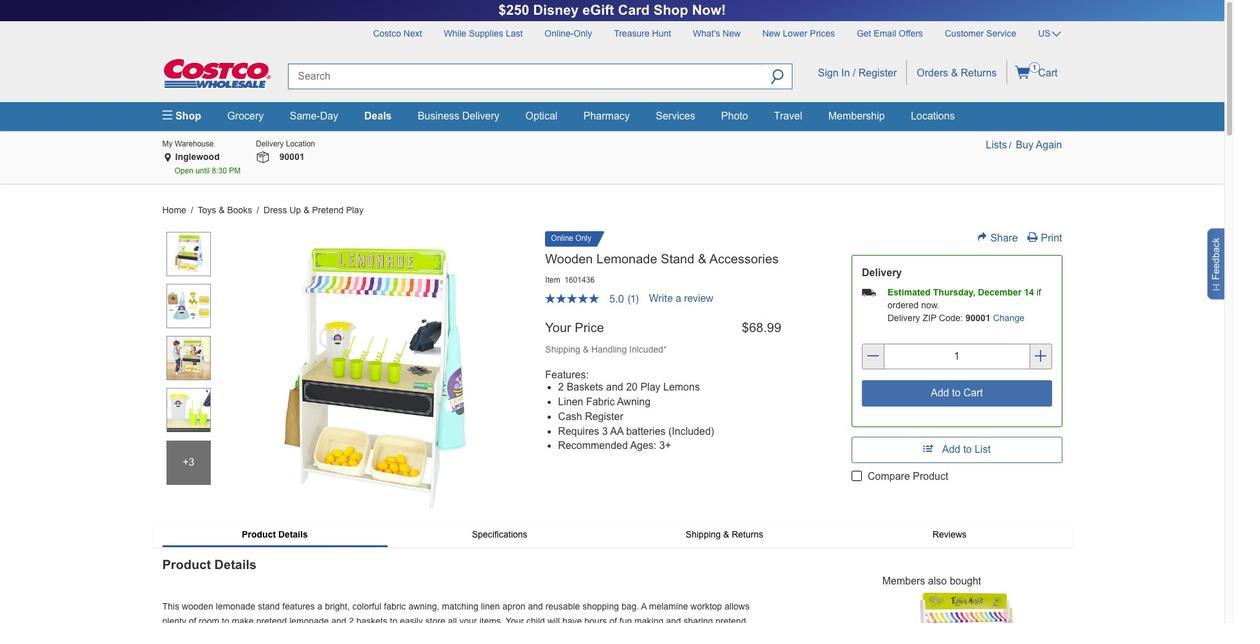 Task type: locate. For each thing, give the bounding box(es) containing it.
home link
[[162, 205, 186, 215]]

1 horizontal spatial returns
[[961, 68, 997, 78]]

costco
[[373, 28, 401, 38]]

thursday,
[[933, 288, 976, 298]]

2 down features:
[[558, 382, 564, 393]]

2 inside this wooden lemonade stand features a bright, colorful fabric awning, matching linen apron and reusable shopping bag. a melamine worktop allows plenty of room to make pretend lemonade and 2 baskets to easily store all your items. your child will have hours of fun making and sharing preten
[[349, 616, 354, 623]]

0 horizontal spatial a
[[317, 602, 322, 612]]

14
[[1024, 288, 1034, 298]]

lemonade down features
[[289, 616, 329, 623]]

search image
[[771, 69, 784, 87]]

1 vertical spatial play
[[640, 382, 660, 393]]

this
[[162, 602, 179, 612]]

1 vertical spatial product
[[242, 530, 276, 540]]

compare product
[[868, 471, 948, 482]]

features
[[282, 602, 315, 612]]

& for orders & returns
[[951, 68, 958, 78]]

+3 link
[[166, 439, 211, 485]]

bought
[[950, 576, 981, 587]]

and left 20 at right
[[606, 382, 623, 393]]

& for shipping & returns
[[723, 530, 729, 540]]

membership
[[828, 110, 885, 121]]

us
[[1038, 28, 1051, 38]]

new right what's
[[723, 28, 741, 38]]

to left list
[[963, 444, 972, 455]]

only
[[574, 28, 592, 38], [576, 234, 591, 243]]

0 vertical spatial your
[[545, 321, 571, 335]]

sign in / register
[[818, 68, 897, 78]]

delivery up estimated
[[862, 268, 902, 279]]

will
[[547, 616, 560, 623]]

and down bright,
[[331, 616, 346, 623]]

and
[[606, 382, 623, 393], [528, 602, 543, 612], [331, 616, 346, 623], [666, 616, 681, 623]]

of left fun
[[609, 616, 617, 623]]

1 horizontal spatial lemonade
[[289, 616, 329, 623]]

0 horizontal spatial shop
[[173, 110, 201, 121]]

product details
[[242, 530, 308, 540], [162, 558, 257, 572]]

plenty
[[162, 616, 186, 623]]

buy
[[1016, 139, 1034, 150]]

4 image
[[166, 388, 211, 432]]

delivery inside "main" element
[[462, 110, 499, 121]]

0 horizontal spatial play
[[346, 205, 364, 215]]

accessories
[[709, 252, 779, 266]]

2 new from the left
[[762, 28, 780, 38]]

0 vertical spatial 90001
[[279, 152, 304, 162]]

new left lower
[[762, 28, 780, 38]]

online only link
[[545, 231, 597, 247]]

zip
[[923, 313, 937, 324]]

print link
[[1028, 232, 1062, 243]]

shipping for shipping & returns
[[686, 530, 721, 540]]

90001 down delivery location
[[279, 152, 304, 162]]

pretend
[[312, 205, 344, 215]]

1 of from the left
[[189, 616, 196, 623]]

0 vertical spatial lemonade
[[216, 602, 255, 612]]

None telephone field
[[884, 344, 1029, 370]]

open
[[175, 167, 193, 176]]

0 horizontal spatial details
[[214, 558, 257, 572]]

0 vertical spatial only
[[574, 28, 592, 38]]

grocery
[[227, 110, 264, 121]]

view larger image 1 image
[[233, 231, 516, 515]]

0 vertical spatial product
[[913, 471, 948, 482]]

1 vertical spatial only
[[576, 234, 591, 243]]

2 vertical spatial product
[[162, 558, 211, 572]]

bright,
[[325, 602, 350, 612]]

2 horizontal spatial to
[[963, 444, 972, 455]]

specifications
[[472, 530, 527, 540]]

business delivery
[[418, 110, 499, 121]]

0 vertical spatial shop
[[654, 2, 688, 18]]

1 image
[[166, 232, 211, 276]]

email
[[874, 28, 896, 38]]

to down fabric
[[390, 616, 397, 623]]

shopping
[[582, 602, 619, 612]]

shop up the hunt
[[654, 2, 688, 18]]

0 horizontal spatial shipping
[[545, 344, 580, 355]]

of down "wooden" at left bottom
[[189, 616, 196, 623]]

your down apron
[[506, 616, 524, 623]]

again
[[1036, 139, 1062, 150]]

only down egift
[[574, 28, 592, 38]]

ages:
[[630, 441, 656, 452]]

delivery down ordered on the top
[[888, 313, 920, 324]]

a right 'write'
[[676, 293, 681, 304]]

0 horizontal spatial your
[[506, 616, 524, 623]]

shipping inside shipping & returns link
[[686, 530, 721, 540]]

None button
[[862, 381, 1052, 407]]

only right 'online'
[[576, 234, 591, 243]]

1 vertical spatial shipping
[[686, 530, 721, 540]]

linen
[[558, 397, 583, 407]]

wooden lemonade stand & accessories
[[545, 252, 779, 266]]

0 horizontal spatial 2
[[349, 616, 354, 623]]

while
[[444, 28, 466, 38]]

what's new
[[693, 28, 741, 38]]

online-only link
[[535, 21, 602, 40]]

1 horizontal spatial register
[[859, 68, 897, 78]]

only inside the "online only" link
[[576, 234, 591, 243]]

play right pretend
[[346, 205, 364, 215]]

online-only
[[545, 28, 592, 38]]

0 vertical spatial shipping
[[545, 344, 580, 355]]

get email offers link
[[847, 21, 933, 40]]

0 horizontal spatial register
[[585, 411, 623, 422]]

returns
[[961, 68, 997, 78], [732, 530, 763, 540]]

toys & books link
[[198, 205, 255, 215]]

baskets
[[567, 382, 603, 393]]

delivery right business
[[462, 110, 499, 121]]

0 horizontal spatial to
[[222, 616, 229, 623]]

your left price
[[545, 321, 571, 335]]

1 horizontal spatial shop
[[654, 2, 688, 18]]

customer service link
[[935, 21, 1026, 40]]

new inside new lower prices link
[[762, 28, 780, 38]]

if ordered now.
[[888, 288, 1041, 311]]

$
[[742, 321, 749, 335]]

to inside popup button
[[963, 444, 972, 455]]

0 vertical spatial a
[[676, 293, 681, 304]]

dress up & pretend play
[[264, 205, 364, 215]]

1 vertical spatial returns
[[732, 530, 763, 540]]

and up child
[[528, 602, 543, 612]]

online only
[[551, 234, 591, 243]]

us link
[[1029, 21, 1064, 41]]

now!
[[692, 2, 726, 18]]

feedback link
[[1207, 228, 1230, 300]]

to right room
[[222, 616, 229, 623]]

register right /
[[859, 68, 897, 78]]

0 vertical spatial details
[[278, 530, 308, 540]]

& for toys & books
[[219, 205, 225, 215]]

1 vertical spatial lemonade
[[289, 616, 329, 623]]

deals
[[364, 110, 392, 121]]

0 horizontal spatial product
[[162, 558, 211, 572]]

0 vertical spatial 2
[[558, 382, 564, 393]]

1 horizontal spatial a
[[676, 293, 681, 304]]

90001 down if ordered now.
[[966, 313, 991, 324]]

business
[[418, 110, 459, 121]]

lemonade
[[216, 602, 255, 612], [289, 616, 329, 623]]

locations
[[911, 110, 955, 121]]

register inside features: 2 baskets and 20 play lemons linen fabric awning cash register requires 3 aa batteries (included) recommended ages: 3+
[[585, 411, 623, 422]]

books
[[227, 205, 252, 215]]

0 horizontal spatial new
[[723, 28, 741, 38]]

/
[[853, 68, 856, 78]]

delivery up 90001 button
[[256, 139, 284, 148]]

0 vertical spatial returns
[[961, 68, 997, 78]]

wooden farmers market & accessories image
[[882, 589, 1053, 623]]

1 vertical spatial 2
[[349, 616, 354, 623]]

hours
[[584, 616, 607, 623]]

1 vertical spatial your
[[506, 616, 524, 623]]

baskets
[[356, 616, 387, 623]]

shipping & returns link
[[612, 528, 837, 542]]

1 horizontal spatial new
[[762, 28, 780, 38]]

only inside online-only link
[[574, 28, 592, 38]]

2 horizontal spatial product
[[913, 471, 948, 482]]

1 horizontal spatial of
[[609, 616, 617, 623]]

sign in / register link
[[808, 61, 907, 84]]

shipping for shipping & handling inlcuded*
[[545, 344, 580, 355]]

1 vertical spatial shop
[[173, 110, 201, 121]]

toys & books
[[198, 205, 255, 215]]

register up '3' at the left bottom
[[585, 411, 623, 422]]

play inside features: 2 baskets and 20 play lemons linen fabric awning cash register requires 3 aa batteries (included) recommended ages: 3+
[[640, 382, 660, 393]]

20
[[626, 382, 638, 393]]

ordered
[[888, 300, 919, 311]]

estimated
[[888, 288, 931, 298]]

what's
[[693, 28, 720, 38]]

play right 20 at right
[[640, 382, 660, 393]]

0 horizontal spatial returns
[[732, 530, 763, 540]]

photo link
[[721, 110, 748, 121]]

treasure hunt
[[614, 28, 671, 38]]

lemonade up make
[[216, 602, 255, 612]]

1 horizontal spatial play
[[640, 382, 660, 393]]

0 horizontal spatial of
[[189, 616, 196, 623]]

only for online-only
[[574, 28, 592, 38]]

aa
[[610, 426, 623, 437]]

0 horizontal spatial lemonade
[[216, 602, 255, 612]]

1 vertical spatial register
[[585, 411, 623, 422]]

1 horizontal spatial shipping
[[686, 530, 721, 540]]

90001 inside 90001 button
[[279, 152, 304, 162]]

melamine
[[649, 602, 688, 612]]

a inside this wooden lemonade stand features a bright, colorful fabric awning, matching linen apron and reusable shopping bag. a melamine worktop allows plenty of room to make pretend lemonade and 2 baskets to easily store all your items. your child will have hours of fun making and sharing preten
[[317, 602, 322, 612]]

returns for shipping & returns
[[732, 530, 763, 540]]

1 horizontal spatial 90001
[[966, 313, 991, 324]]

new inside what's new link
[[723, 28, 741, 38]]

1 new from the left
[[723, 28, 741, 38]]

delivery zip code: 90001 change
[[888, 313, 1025, 324]]

details
[[278, 530, 308, 540], [214, 558, 257, 572]]

returns for orders & returns
[[961, 68, 997, 78]]

0 horizontal spatial 90001
[[279, 152, 304, 162]]

while supplies last link
[[434, 21, 533, 40]]

what's new link
[[683, 21, 750, 40]]

costco us homepage image
[[162, 58, 272, 89]]

1 vertical spatial a
[[317, 602, 322, 612]]

a left bright,
[[317, 602, 322, 612]]

your
[[545, 321, 571, 335], [506, 616, 524, 623]]

2 down bright,
[[349, 616, 354, 623]]

1 horizontal spatial 2
[[558, 382, 564, 393]]

1 horizontal spatial your
[[545, 321, 571, 335]]

shop up my warehouse
[[173, 110, 201, 121]]

only for online only
[[576, 234, 591, 243]]

Search text field
[[288, 64, 763, 89]]

(1)
[[628, 293, 639, 305]]

until
[[196, 167, 210, 176]]



Task type: vqa. For each thing, say whether or not it's contained in the screenshot.
"What's New"
yes



Task type: describe. For each thing, give the bounding box(es) containing it.
and inside features: 2 baskets and 20 play lemons linen fabric awning cash register requires 3 aa batteries (included) recommended ages: 3+
[[606, 382, 623, 393]]

items.
[[479, 616, 503, 623]]

if
[[1037, 288, 1041, 298]]

print
[[1041, 232, 1062, 243]]

now.
[[921, 300, 940, 311]]

0 vertical spatial play
[[346, 205, 364, 215]]

same-day
[[290, 110, 338, 121]]

1 vertical spatial product details
[[162, 558, 257, 572]]

dress up & pretend play link
[[264, 205, 364, 215]]

0 vertical spatial register
[[859, 68, 897, 78]]

main element
[[162, 102, 1062, 131]]

90001 button
[[270, 151, 311, 164]]

this wooden lemonade stand features a bright, colorful fabric awning, matching linen apron and reusable shopping bag. a melamine worktop allows plenty of room to make pretend lemonade and 2 baskets to easily store all your items. your child will have hours of fun making and sharing preten
[[162, 602, 750, 623]]

1601436
[[565, 276, 595, 285]]

deals link
[[364, 110, 392, 121]]

online
[[551, 234, 573, 243]]

allows
[[725, 602, 750, 612]]

egift
[[583, 2, 614, 18]]

2 of from the left
[[609, 616, 617, 623]]

awning
[[617, 397, 651, 407]]

item
[[545, 276, 560, 285]]

dress
[[264, 205, 287, 215]]

last
[[506, 28, 523, 38]]

pm
[[229, 167, 241, 176]]

fabric
[[586, 397, 615, 407]]

matching
[[442, 602, 478, 612]]

delivery for delivery zip code: 90001 change
[[888, 313, 920, 324]]

child
[[526, 616, 545, 623]]

orders & returns
[[917, 68, 997, 78]]

colorful
[[352, 602, 381, 612]]

apron
[[502, 602, 525, 612]]

2 image
[[166, 284, 211, 328]]

sign
[[818, 68, 839, 78]]

linen
[[481, 602, 500, 612]]

1 horizontal spatial product
[[242, 530, 276, 540]]

features: 2 baskets and 20 play lemons linen fabric awning cash register requires 3 aa batteries (included) recommended ages: 3+
[[545, 369, 714, 452]]

reusable
[[545, 602, 580, 612]]

store
[[425, 616, 445, 623]]

specifications link
[[387, 528, 612, 542]]

reviews
[[933, 530, 967, 540]]

same-day link
[[290, 110, 338, 121]]

& for shipping & handling inlcuded*
[[583, 344, 589, 355]]

1 horizontal spatial to
[[390, 616, 397, 623]]

requires
[[558, 426, 599, 437]]

your inside this wooden lemonade stand features a bright, colorful fabric awning, matching linen apron and reusable shopping bag. a melamine worktop allows plenty of room to make pretend lemonade and 2 baskets to easily store all your items. your child will have hours of fun making and sharing preten
[[506, 616, 524, 623]]

membership link
[[828, 110, 885, 121]]

3 image
[[166, 336, 211, 380]]

change link
[[993, 313, 1025, 324]]

delivery for delivery
[[862, 268, 902, 279]]

bag.
[[622, 602, 639, 612]]

0 vertical spatial product details
[[242, 530, 308, 540]]

have
[[562, 616, 582, 623]]

worktop
[[691, 602, 722, 612]]

1 vertical spatial details
[[214, 558, 257, 572]]

supplies
[[469, 28, 503, 38]]

costco next
[[373, 28, 422, 38]]

card
[[618, 2, 650, 18]]

customer service
[[945, 28, 1016, 38]]

and down melamine
[[666, 616, 681, 623]]

services
[[656, 110, 695, 121]]

2 inside features: 2 baskets and 20 play lemons linen fabric awning cash register requires 3 aa batteries (included) recommended ages: 3+
[[558, 382, 564, 393]]

write
[[649, 293, 673, 304]]

making
[[634, 616, 664, 623]]

in
[[841, 68, 850, 78]]

pharmacy
[[584, 110, 630, 121]]

features:
[[545, 369, 589, 380]]

delivery for delivery location
[[256, 139, 284, 148]]

lists
[[986, 139, 1007, 150]]

add to list button
[[852, 437, 1062, 464]]

shop link
[[162, 102, 213, 131]]

orders & returns link
[[907, 61, 1006, 84]]

shipping & handling inlcuded*
[[545, 344, 667, 355]]

sharing
[[684, 616, 713, 623]]

estimated thursday, december 14
[[888, 288, 1034, 298]]

get email offers
[[857, 28, 923, 38]]

1 vertical spatial 90001
[[966, 313, 991, 324]]

inglewood open until 8:30 pm
[[175, 152, 241, 176]]

shop inside "main" element
[[173, 110, 201, 121]]

pretend
[[256, 616, 287, 623]]

orders
[[917, 68, 948, 78]]

prices
[[810, 28, 835, 38]]

service
[[986, 28, 1016, 38]]

cart
[[1035, 68, 1058, 79]]

Search text field
[[288, 64, 763, 89]]

cart link
[[1007, 61, 1062, 84]]

add to list
[[942, 444, 991, 455]]

my
[[162, 139, 173, 148]]

while supplies last
[[444, 28, 523, 38]]

shipping & returns
[[686, 530, 763, 540]]

1 horizontal spatial details
[[278, 530, 308, 540]]

next
[[404, 28, 422, 38]]

wooden
[[182, 602, 213, 612]]

lemons
[[663, 382, 700, 393]]

3+
[[659, 441, 671, 452]]

your price
[[545, 321, 604, 335]]

hunt
[[652, 28, 671, 38]]

lists link
[[986, 139, 1007, 150]]

(included)
[[668, 426, 714, 437]]

home
[[162, 205, 186, 215]]

location
[[286, 139, 315, 148]]

new lower prices
[[762, 28, 835, 38]]

add
[[942, 444, 960, 455]]

travel
[[774, 110, 802, 121]]



